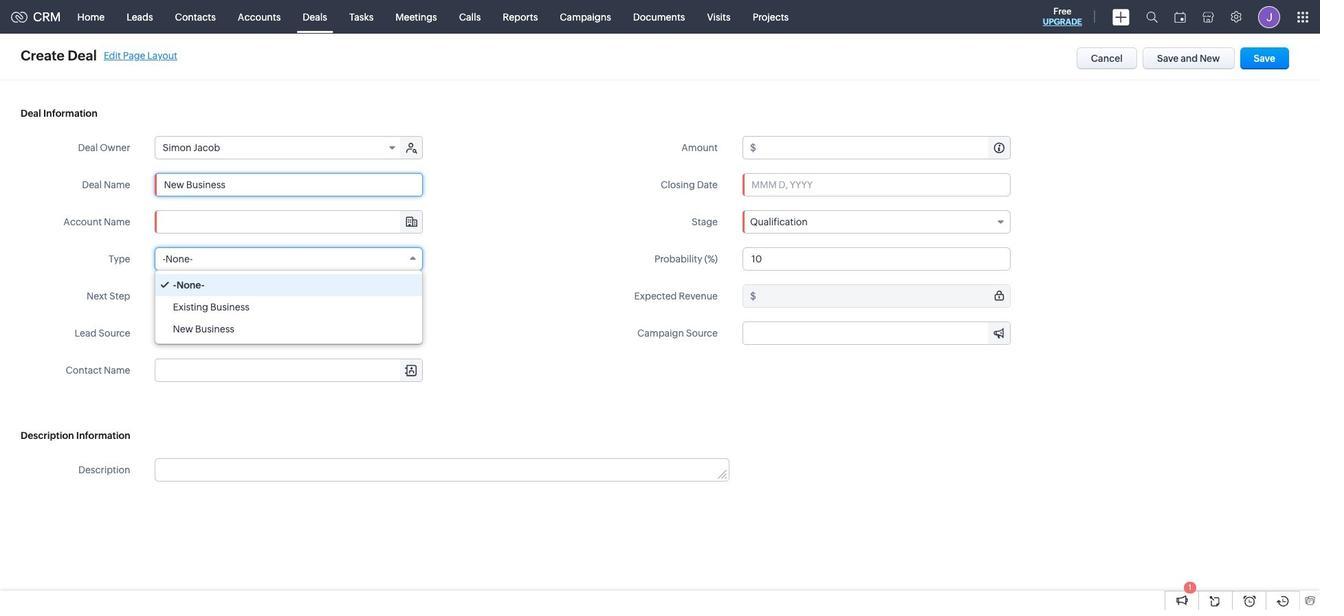 Task type: locate. For each thing, give the bounding box(es) containing it.
option
[[156, 274, 423, 296], [156, 296, 423, 318], [156, 318, 423, 340]]

None field
[[156, 137, 402, 159], [743, 210, 1011, 234], [156, 211, 423, 233], [155, 248, 423, 271], [155, 322, 423, 345], [743, 323, 1010, 345], [156, 360, 423, 382], [156, 137, 402, 159], [743, 210, 1011, 234], [156, 211, 423, 233], [155, 248, 423, 271], [155, 322, 423, 345], [743, 323, 1010, 345], [156, 360, 423, 382]]

create menu element
[[1105, 0, 1138, 33]]

search image
[[1146, 11, 1158, 23]]

3 option from the top
[[156, 318, 423, 340]]

1 option from the top
[[156, 274, 423, 296]]

search element
[[1138, 0, 1166, 34]]

logo image
[[11, 11, 28, 22]]

list box
[[156, 271, 423, 344]]

MMM D, YYYY text field
[[743, 173, 1011, 197]]

None text field
[[758, 137, 1010, 159], [155, 285, 423, 308], [156, 360, 423, 382], [758, 137, 1010, 159], [155, 285, 423, 308], [156, 360, 423, 382]]

None text field
[[155, 173, 423, 197], [156, 211, 423, 233], [743, 248, 1011, 271], [758, 285, 1010, 307], [156, 459, 729, 481], [155, 173, 423, 197], [156, 211, 423, 233], [743, 248, 1011, 271], [758, 285, 1010, 307], [156, 459, 729, 481]]



Task type: vqa. For each thing, say whether or not it's contained in the screenshot.
Register For Upcoming Crm Webinars Nov 17, 2023
no



Task type: describe. For each thing, give the bounding box(es) containing it.
create menu image
[[1113, 9, 1130, 25]]

2 option from the top
[[156, 296, 423, 318]]

calendar image
[[1175, 11, 1186, 22]]

profile element
[[1250, 0, 1289, 33]]

profile image
[[1259, 6, 1281, 28]]



